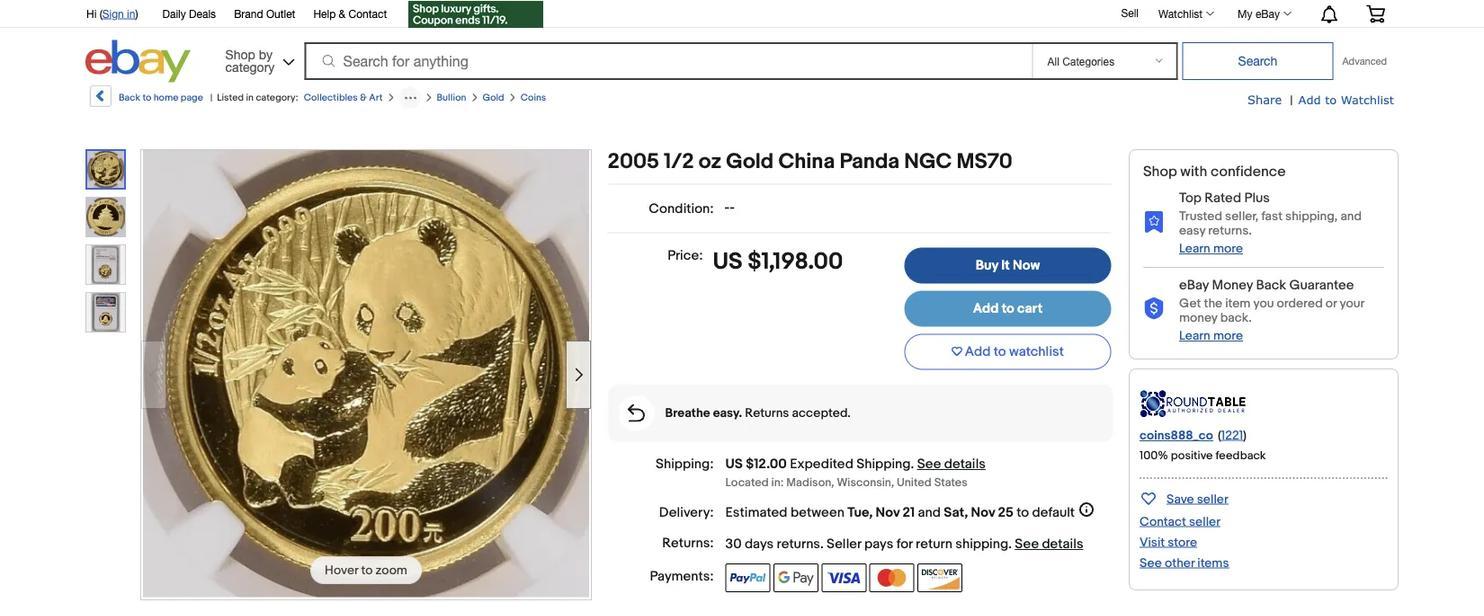 Task type: locate. For each thing, give the bounding box(es) containing it.
0 vertical spatial seller
[[1197, 492, 1229, 507]]

back to home page
[[119, 92, 203, 103]]

and right shipping,
[[1341, 209, 1362, 224]]

0 vertical spatial )
[[135, 7, 138, 20]]

1 vertical spatial seller
[[1190, 515, 1221, 530]]

us up 'located'
[[726, 457, 743, 473]]

25
[[998, 505, 1014, 521]]

Search for anything text field
[[307, 44, 1029, 78]]

1 horizontal spatial (
[[1218, 428, 1222, 444]]

see details link for expedited shipping . see details
[[918, 457, 986, 473]]

coins888_co
[[1140, 429, 1214, 444]]

store
[[1168, 535, 1198, 551]]

) inside account navigation
[[135, 7, 138, 20]]

0 vertical spatial ebay
[[1256, 7, 1280, 20]]

in right listed
[[246, 92, 254, 103]]

other
[[1165, 556, 1195, 571]]

guarantee
[[1290, 278, 1355, 294]]

trusted
[[1180, 209, 1223, 224]]

brand outlet link
[[234, 4, 295, 24]]

1 horizontal spatial ebay
[[1256, 7, 1280, 20]]

add
[[1299, 92, 1322, 106], [973, 301, 999, 317], [965, 344, 991, 360]]

default
[[1033, 505, 1075, 521]]

shop left by
[[225, 47, 255, 62]]

0 horizontal spatial back
[[119, 92, 140, 103]]

us right price: at the left of the page
[[713, 248, 743, 276]]

0 vertical spatial in
[[127, 7, 135, 20]]

.
[[911, 457, 914, 473], [821, 537, 824, 553], [1009, 537, 1012, 553]]

0 horizontal spatial nov
[[876, 505, 900, 521]]

coins link
[[521, 92, 546, 103]]

0 horizontal spatial and
[[918, 505, 941, 521]]

1 horizontal spatial back
[[1257, 278, 1287, 294]]

0 horizontal spatial )
[[135, 7, 138, 20]]

2 horizontal spatial .
[[1009, 537, 1012, 553]]

1 vertical spatial (
[[1218, 428, 1222, 444]]

1 horizontal spatial |
[[1291, 93, 1294, 108]]

contact inside the contact seller visit store see other items
[[1140, 515, 1187, 530]]

0 horizontal spatial ebay
[[1180, 278, 1209, 294]]

google pay image
[[774, 564, 819, 593]]

2 vertical spatial add
[[965, 344, 991, 360]]

item
[[1226, 296, 1251, 312]]

to left cart
[[1002, 301, 1015, 317]]

1 horizontal spatial watchlist
[[1341, 92, 1395, 106]]

returns.
[[1209, 224, 1252, 239]]

1 horizontal spatial see details link
[[1015, 537, 1084, 553]]

details down default
[[1042, 537, 1084, 553]]

0 vertical spatial learn
[[1180, 242, 1211, 257]]

| listed in category:
[[210, 92, 298, 103]]

us for us $12.00
[[726, 457, 743, 473]]

collectibles
[[304, 92, 358, 103]]

learn down easy
[[1180, 242, 1211, 257]]

2 more from the top
[[1214, 329, 1244, 344]]

1 horizontal spatial shop
[[1144, 163, 1178, 180]]

pays
[[865, 537, 894, 553]]

& for help
[[339, 7, 346, 20]]

0 horizontal spatial .
[[821, 537, 824, 553]]

0 horizontal spatial (
[[100, 7, 102, 20]]

0 horizontal spatial shop
[[225, 47, 255, 62]]

contact right help
[[349, 7, 387, 20]]

none submit inside shop by category banner
[[1183, 42, 1334, 80]]

( up 100% positive feedback
[[1218, 428, 1222, 444]]

1 vertical spatial back
[[1257, 278, 1287, 294]]

with
[[1181, 163, 1208, 180]]

ebay inside account navigation
[[1256, 7, 1280, 20]]

expedited
[[790, 457, 854, 473]]

. down 25
[[1009, 537, 1012, 553]]

easy
[[1180, 224, 1206, 239]]

with details__icon image left the get
[[1144, 298, 1165, 320]]

learn more link down easy
[[1180, 242, 1244, 257]]

watchlist right sell
[[1159, 7, 1203, 20]]

2 learn more link from the top
[[1180, 329, 1244, 344]]

with details__icon image
[[1144, 211, 1165, 233], [1144, 298, 1165, 320], [628, 405, 645, 423]]

gold left coins
[[483, 92, 504, 103]]

seller
[[827, 537, 862, 553]]

category
[[225, 59, 275, 74]]

shipping
[[857, 457, 911, 473]]

0 horizontal spatial contact
[[349, 7, 387, 20]]

madison,
[[787, 476, 835, 490]]

--
[[725, 200, 735, 216]]

to inside add to cart link
[[1002, 301, 1015, 317]]

1 horizontal spatial &
[[360, 92, 367, 103]]

master card image
[[870, 564, 915, 593]]

details up states at the bottom right
[[945, 457, 986, 473]]

1 horizontal spatial details
[[1042, 537, 1084, 553]]

and right 21
[[918, 505, 941, 521]]

1 horizontal spatial in
[[246, 92, 254, 103]]

seller right save
[[1197, 492, 1229, 507]]

returns
[[745, 406, 789, 421]]

category:
[[256, 92, 298, 103]]

learn inside the ebay money back guarantee get the item you ordered or your money back. learn more
[[1180, 329, 1211, 344]]

( for sign
[[100, 7, 102, 20]]

feedback
[[1216, 449, 1267, 463]]

advanced link
[[1334, 43, 1397, 79]]

to left watchlist in the right bottom of the page
[[994, 344, 1007, 360]]

1 horizontal spatial nov
[[971, 505, 995, 521]]

1 vertical spatial us
[[726, 457, 743, 473]]

learn more link for money
[[1180, 329, 1244, 344]]

2 horizontal spatial see
[[1140, 556, 1162, 571]]

seller down save seller
[[1190, 515, 1221, 530]]

0 vertical spatial (
[[100, 7, 102, 20]]

0 vertical spatial contact
[[349, 7, 387, 20]]

daily deals
[[162, 7, 216, 20]]

1 vertical spatial see details link
[[1015, 537, 1084, 553]]

collectibles & art link
[[304, 92, 383, 103]]

gold right oz
[[726, 149, 774, 175]]

to
[[143, 92, 151, 103], [1326, 92, 1337, 106], [1002, 301, 1015, 317], [994, 344, 1007, 360], [1017, 505, 1029, 521]]

learn more link
[[1180, 242, 1244, 257], [1180, 329, 1244, 344]]

& inside account navigation
[[339, 7, 346, 20]]

back left home at left top
[[119, 92, 140, 103]]

rated
[[1205, 190, 1242, 207]]

( for 1221
[[1218, 428, 1222, 444]]

1 vertical spatial see
[[1015, 537, 1039, 553]]

brand outlet
[[234, 7, 295, 20]]

by
[[259, 47, 273, 62]]

you
[[1254, 296, 1275, 312]]

to left home at left top
[[143, 92, 151, 103]]

1 learn more link from the top
[[1180, 242, 1244, 257]]

see details link down default
[[1015, 537, 1084, 553]]

share | add to watchlist
[[1248, 92, 1395, 108]]

add down the buy
[[973, 301, 999, 317]]

ebay
[[1256, 7, 1280, 20], [1180, 278, 1209, 294]]

0 vertical spatial learn more link
[[1180, 242, 1244, 257]]

1 vertical spatial with details__icon image
[[1144, 298, 1165, 320]]

to down advanced link
[[1326, 92, 1337, 106]]

bullion
[[437, 92, 466, 103]]

) inside coins888_co ( 1221 )
[[1244, 428, 1247, 444]]

1 vertical spatial shop
[[1144, 163, 1178, 180]]

0 vertical spatial see
[[918, 457, 942, 473]]

to inside back to home page link
[[143, 92, 151, 103]]

see down default
[[1015, 537, 1039, 553]]

learn more link down money
[[1180, 329, 1244, 344]]

nov left 25
[[971, 505, 995, 521]]

my
[[1238, 7, 1253, 20]]

1 vertical spatial gold
[[726, 149, 774, 175]]

us $1,198.00
[[713, 248, 843, 276]]

more
[[1214, 242, 1244, 257], [1214, 329, 1244, 344]]

0 horizontal spatial gold
[[483, 92, 504, 103]]

1 horizontal spatial see
[[1015, 537, 1039, 553]]

0 vertical spatial add
[[1299, 92, 1322, 106]]

0 vertical spatial more
[[1214, 242, 1244, 257]]

add right share
[[1299, 92, 1322, 106]]

(
[[100, 7, 102, 20], [1218, 428, 1222, 444]]

nov left 21
[[876, 505, 900, 521]]

1 horizontal spatial gold
[[726, 149, 774, 175]]

|
[[210, 92, 213, 103], [1291, 93, 1294, 108]]

details
[[945, 457, 986, 473], [1042, 537, 1084, 553]]

breathe easy. returns accepted.
[[666, 406, 851, 421]]

shop inside "shop by category"
[[225, 47, 255, 62]]

( right the hi
[[100, 7, 102, 20]]

1 horizontal spatial contact
[[1140, 515, 1187, 530]]

watchlist
[[1010, 344, 1065, 360]]

more down back.
[[1214, 329, 1244, 344]]

1221 link
[[1222, 428, 1244, 444]]

see up united
[[918, 457, 942, 473]]

& left art
[[360, 92, 367, 103]]

to inside add to watchlist link
[[994, 344, 1007, 360]]

0 vertical spatial see details link
[[918, 457, 986, 473]]

( inside account navigation
[[100, 7, 102, 20]]

( inside coins888_co ( 1221 )
[[1218, 428, 1222, 444]]

with details__icon image inside us $1,198.00 main content
[[628, 405, 645, 423]]

0 horizontal spatial see details link
[[918, 457, 986, 473]]

back.
[[1221, 311, 1252, 326]]

picture 1 of 4 image
[[87, 151, 124, 188]]

collectibles & art
[[304, 92, 383, 103]]

see down visit
[[1140, 556, 1162, 571]]

0 vertical spatial details
[[945, 457, 986, 473]]

add to cart
[[973, 301, 1043, 317]]

$1,198.00
[[748, 248, 843, 276]]

plus
[[1245, 190, 1271, 207]]

1 vertical spatial more
[[1214, 329, 1244, 344]]

shop for shop with confidence
[[1144, 163, 1178, 180]]

2 vertical spatial with details__icon image
[[628, 405, 645, 423]]

with details__icon image left easy
[[1144, 211, 1165, 233]]

shop left with
[[1144, 163, 1178, 180]]

in right sign
[[127, 7, 135, 20]]

) up 'feedback'
[[1244, 428, 1247, 444]]

see details link up states at the bottom right
[[918, 457, 986, 473]]

watchlist inside "share | add to watchlist"
[[1341, 92, 1395, 106]]

with details__icon image left breathe
[[628, 405, 645, 423]]

0 vertical spatial with details__icon image
[[1144, 211, 1165, 233]]

ebay right the my
[[1256, 7, 1280, 20]]

learn
[[1180, 242, 1211, 257], [1180, 329, 1211, 344]]

learn down money
[[1180, 329, 1211, 344]]

seller
[[1197, 492, 1229, 507], [1190, 515, 1221, 530]]

shop by category banner
[[76, 0, 1399, 87]]

contact up visit store link
[[1140, 515, 1187, 530]]

ebay up the get
[[1180, 278, 1209, 294]]

1 vertical spatial &
[[360, 92, 367, 103]]

shop with confidence
[[1144, 163, 1286, 180]]

0 vertical spatial and
[[1341, 209, 1362, 224]]

1 horizontal spatial )
[[1244, 428, 1247, 444]]

| inside "share | add to watchlist"
[[1291, 93, 1294, 108]]

save
[[1167, 492, 1195, 507]]

2 vertical spatial see
[[1140, 556, 1162, 571]]

2 learn from the top
[[1180, 329, 1211, 344]]

0 vertical spatial us
[[713, 248, 743, 276]]

watchlist down advanced link
[[1341, 92, 1395, 106]]

sell link
[[1113, 6, 1147, 19]]

returns:
[[663, 535, 714, 552]]

2005
[[608, 149, 659, 175]]

None submit
[[1183, 42, 1334, 80]]

help
[[313, 7, 336, 20]]

0 vertical spatial gold
[[483, 92, 504, 103]]

1/2
[[664, 149, 694, 175]]

with details__icon image for ebay
[[1144, 298, 1165, 320]]

contact inside the help & contact link
[[349, 7, 387, 20]]

2 nov from the left
[[971, 505, 995, 521]]

1 vertical spatial details
[[1042, 537, 1084, 553]]

& for collectibles
[[360, 92, 367, 103]]

1 vertical spatial and
[[918, 505, 941, 521]]

the
[[1204, 296, 1223, 312]]

in:
[[772, 476, 784, 490]]

top rated plus trusted seller, fast shipping, and easy returns. learn more
[[1180, 190, 1362, 257]]

buy
[[976, 258, 999, 274]]

1 vertical spatial add
[[973, 301, 999, 317]]

. left seller
[[821, 537, 824, 553]]

1 vertical spatial learn
[[1180, 329, 1211, 344]]

oz
[[699, 149, 722, 175]]

1 learn from the top
[[1180, 242, 1211, 257]]

0 vertical spatial &
[[339, 7, 346, 20]]

1 vertical spatial learn more link
[[1180, 329, 1244, 344]]

price:
[[668, 248, 703, 264]]

1 vertical spatial contact
[[1140, 515, 1187, 530]]

get
[[1180, 296, 1202, 312]]

seller inside the contact seller visit store see other items
[[1190, 515, 1221, 530]]

0 vertical spatial watchlist
[[1159, 7, 1203, 20]]

& right help
[[339, 7, 346, 20]]

. up united
[[911, 457, 914, 473]]

) right sign
[[135, 7, 138, 20]]

1 vertical spatial )
[[1244, 428, 1247, 444]]

art
[[369, 92, 383, 103]]

back up you
[[1257, 278, 1287, 294]]

| left listed
[[210, 92, 213, 103]]

visit store link
[[1140, 535, 1198, 551]]

days
[[745, 537, 774, 553]]

1 vertical spatial watchlist
[[1341, 92, 1395, 106]]

0 horizontal spatial in
[[127, 7, 135, 20]]

ebay money back guarantee get the item you ordered or your money back. learn more
[[1180, 278, 1365, 344]]

seller inside button
[[1197, 492, 1229, 507]]

0 horizontal spatial &
[[339, 7, 346, 20]]

| right share button
[[1291, 93, 1294, 108]]

add to watchlist link
[[905, 334, 1112, 370]]

listed
[[217, 92, 244, 103]]

account navigation
[[76, 0, 1399, 30]]

1 vertical spatial ebay
[[1180, 278, 1209, 294]]

visit
[[1140, 535, 1165, 551]]

more down returns.
[[1214, 242, 1244, 257]]

0 horizontal spatial details
[[945, 457, 986, 473]]

2005 1/2 oz gold china panda ngc ms70 - picture 1 of 4 image
[[143, 148, 590, 598]]

us $1,198.00 main content
[[608, 149, 1113, 604]]

0 horizontal spatial watchlist
[[1159, 7, 1203, 20]]

0 vertical spatial back
[[119, 92, 140, 103]]

gold inside us $1,198.00 main content
[[726, 149, 774, 175]]

get the coupon image
[[409, 1, 544, 28]]

1 more from the top
[[1214, 242, 1244, 257]]

shop by category
[[225, 47, 275, 74]]

add down add to cart link
[[965, 344, 991, 360]]

0 vertical spatial shop
[[225, 47, 255, 62]]

in inside account navigation
[[127, 7, 135, 20]]

1 horizontal spatial and
[[1341, 209, 1362, 224]]



Task type: describe. For each thing, give the bounding box(es) containing it.
back inside the ebay money back guarantee get the item you ordered or your money back. learn more
[[1257, 278, 1287, 294]]

2 - from the left
[[730, 200, 735, 216]]

confidence
[[1211, 163, 1286, 180]]

your shopping cart image
[[1366, 5, 1387, 23]]

items
[[1198, 556, 1230, 571]]

coins888_co link
[[1140, 429, 1214, 444]]

us $12.00
[[726, 457, 787, 473]]

money
[[1180, 311, 1218, 326]]

add to watchlist link
[[1299, 92, 1395, 108]]

to right 25
[[1017, 505, 1029, 521]]

to for cart
[[1002, 301, 1015, 317]]

help & contact
[[313, 7, 387, 20]]

delivery:
[[659, 505, 714, 521]]

china
[[779, 149, 835, 175]]

with details__icon image for top
[[1144, 211, 1165, 233]]

buy it now link
[[905, 248, 1112, 284]]

sign in link
[[102, 7, 135, 20]]

paypal image
[[726, 564, 771, 593]]

coins
[[521, 92, 546, 103]]

save seller
[[1167, 492, 1229, 507]]

sat,
[[944, 505, 968, 521]]

add to watchlist
[[965, 344, 1065, 360]]

payments:
[[650, 569, 714, 585]]

watchlist inside account navigation
[[1159, 7, 1203, 20]]

picture 2 of 4 image
[[86, 198, 125, 237]]

advanced
[[1343, 55, 1388, 67]]

hi
[[86, 7, 97, 20]]

seller,
[[1226, 209, 1259, 224]]

0 horizontal spatial |
[[210, 92, 213, 103]]

money
[[1212, 278, 1254, 294]]

us for us $1,198.00
[[713, 248, 743, 276]]

picture 3 of 4 image
[[86, 246, 125, 284]]

0 horizontal spatial see
[[918, 457, 942, 473]]

watchlist link
[[1149, 3, 1223, 24]]

wisconsin,
[[837, 476, 895, 490]]

between
[[791, 505, 845, 521]]

1 horizontal spatial .
[[911, 457, 914, 473]]

learn inside top rated plus trusted seller, fast shipping, and easy returns. learn more
[[1180, 242, 1211, 257]]

add for add to cart
[[973, 301, 999, 317]]

to for watchlist
[[994, 344, 1007, 360]]

sell
[[1122, 6, 1139, 19]]

my ebay link
[[1228, 3, 1300, 24]]

breathe
[[666, 406, 710, 421]]

learn more link for rated
[[1180, 242, 1244, 257]]

united
[[897, 476, 932, 490]]

discover image
[[918, 564, 963, 593]]

shipping:
[[656, 457, 714, 473]]

condition:
[[649, 201, 714, 217]]

seller for save
[[1197, 492, 1229, 507]]

seller for contact
[[1190, 515, 1221, 530]]

hi ( sign in )
[[86, 7, 138, 20]]

see inside the contact seller visit store see other items
[[1140, 556, 1162, 571]]

daily deals link
[[162, 4, 216, 24]]

positive
[[1171, 449, 1213, 463]]

easy.
[[713, 406, 742, 421]]

now
[[1013, 258, 1040, 274]]

1 - from the left
[[725, 200, 730, 216]]

save seller button
[[1140, 488, 1229, 509]]

panda
[[840, 149, 900, 175]]

and inside top rated plus trusted seller, fast shipping, and easy returns. learn more
[[1341, 209, 1362, 224]]

bullion link
[[437, 92, 466, 103]]

more inside top rated plus trusted seller, fast shipping, and easy returns. learn more
[[1214, 242, 1244, 257]]

tue,
[[848, 505, 873, 521]]

page
[[181, 92, 203, 103]]

ebay inside the ebay money back guarantee get the item you ordered or your money back. learn more
[[1180, 278, 1209, 294]]

it
[[1002, 258, 1010, 274]]

1 vertical spatial in
[[246, 92, 254, 103]]

100%
[[1140, 449, 1169, 463]]

item direct from brand image
[[1140, 385, 1248, 423]]

see details link for 30 days returns . seller pays for return shipping . see details
[[1015, 537, 1084, 553]]

estimated between tue, nov 21 and sat, nov 25 to default
[[726, 505, 1075, 521]]

for
[[897, 537, 913, 553]]

daily
[[162, 7, 186, 20]]

brand
[[234, 7, 263, 20]]

shipping
[[956, 537, 1009, 553]]

$12.00
[[746, 457, 787, 473]]

add for add to watchlist
[[965, 344, 991, 360]]

share button
[[1248, 92, 1283, 108]]

back to home page link
[[88, 85, 203, 113]]

located in: madison, wisconsin, united states
[[726, 476, 968, 490]]

21
[[903, 505, 915, 521]]

or
[[1326, 296, 1337, 312]]

expedited shipping . see details
[[790, 457, 986, 473]]

see other items link
[[1140, 556, 1230, 571]]

1 nov from the left
[[876, 505, 900, 521]]

top
[[1180, 190, 1202, 207]]

to for home
[[143, 92, 151, 103]]

picture 4 of 4 image
[[86, 293, 125, 332]]

return
[[916, 537, 953, 553]]

estimated
[[726, 505, 788, 521]]

more inside the ebay money back guarantee get the item you ordered or your money back. learn more
[[1214, 329, 1244, 344]]

shop for shop by category
[[225, 47, 255, 62]]

shop by category button
[[217, 40, 298, 79]]

2005 1/2 oz gold china panda ngc ms70
[[608, 149, 1013, 175]]

and inside us $1,198.00 main content
[[918, 505, 941, 521]]

30
[[726, 537, 742, 553]]

visa image
[[822, 564, 867, 593]]

ms70
[[957, 149, 1013, 175]]

gold link
[[483, 92, 504, 103]]

add inside "share | add to watchlist"
[[1299, 92, 1322, 106]]

states
[[935, 476, 968, 490]]

cart
[[1018, 301, 1043, 317]]

fast
[[1262, 209, 1283, 224]]

deals
[[189, 7, 216, 20]]

to inside "share | add to watchlist"
[[1326, 92, 1337, 106]]

sign
[[102, 7, 124, 20]]

accepted.
[[792, 406, 851, 421]]

contact seller visit store see other items
[[1140, 515, 1230, 571]]

buy it now
[[976, 258, 1040, 274]]



Task type: vqa. For each thing, say whether or not it's contained in the screenshot.
SD Strike Gundam Model Kit from Bandai image
no



